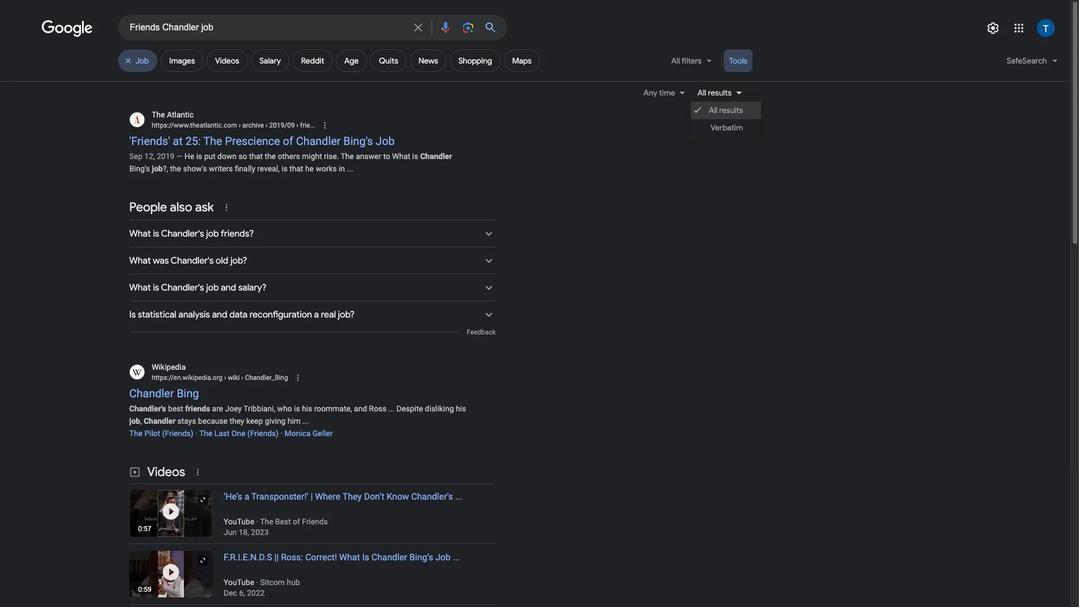 Task type: describe. For each thing, give the bounding box(es) containing it.
job inside chandler's best friends are joey tribbiani, who is his roommate, and ross ... despite disliking his job , chandler stays because they keep giving him ... the pilot (friends) · ‎ the last one (friends) · ‎ monica geller
[[129, 416, 140, 425]]

time
[[659, 88, 675, 98]]

all results inside the all results radio item
[[709, 105, 743, 115]]

1 horizontal spatial videos
[[215, 56, 239, 66]]

despite
[[397, 404, 423, 413]]

'he's a transponster!' | where they don't know chandler's ... heading
[[213, 490, 496, 537]]

2023
[[251, 528, 269, 537]]

youtube · the best of friends jun 18, 2023
[[224, 517, 328, 537]]

news link
[[410, 49, 447, 72]]

chandler inside heading
[[372, 552, 407, 563]]

wikipedia https://en.wikipedia.org › wiki › chandler_bing
[[152, 363, 288, 382]]

... for chandler's
[[455, 491, 463, 502]]

youtube for f.r.i.e.n.d.s
[[224, 578, 254, 587]]

frie...
[[300, 121, 315, 129]]

images
[[169, 56, 195, 66]]

2022
[[247, 588, 265, 597]]

people
[[129, 199, 167, 215]]

|
[[311, 491, 313, 502]]

feedback
[[467, 328, 496, 336]]

chandler's best friends are joey tribbiani, who is his roommate, and ross ... despite disliking his job , chandler stays because they keep giving him ... the pilot (friends) · ‎ the last one (friends) · ‎ monica geller
[[129, 404, 466, 438]]

6,
[[239, 588, 245, 597]]

f.r.i.e.n.d.s
[[224, 552, 272, 563]]

rise.
[[324, 152, 339, 161]]

job for f.r.i.e.n.d.s || ross: correct! what is chandler bing's job ...
[[436, 552, 451, 563]]

?,
[[163, 164, 168, 173]]

f.r.i.e.n.d.s || ross: correct! what is chandler bing's job ...
[[224, 552, 460, 563]]

stays
[[178, 416, 196, 425]]

1 ‎ from the left
[[199, 429, 199, 438]]

any time button
[[644, 87, 691, 99]]

all filters button
[[665, 49, 721, 76]]

· down stays at bottom left
[[195, 429, 198, 438]]

jun
[[224, 528, 237, 537]]

the atlantic https://www.theatlantic.com › archive › 2019/09 › frie...
[[152, 110, 315, 129]]

25:
[[186, 134, 201, 148]]

shopping link
[[450, 49, 501, 72]]

add quits element
[[379, 56, 398, 66]]

all filters
[[672, 56, 702, 66]]

1 horizontal spatial the
[[265, 152, 276, 161]]

who
[[277, 404, 292, 413]]

works
[[316, 164, 337, 173]]

wiki
[[228, 374, 240, 382]]

Search search field
[[130, 21, 405, 35]]

search by image image
[[462, 21, 475, 34]]

down
[[218, 152, 237, 161]]

to
[[383, 152, 390, 161]]

0:59
[[138, 586, 151, 594]]

0:57 button
[[129, 490, 213, 537]]

2 his from the left
[[456, 404, 466, 413]]

keep
[[246, 416, 263, 425]]

hub
[[287, 578, 300, 587]]

https://www.theatlantic.com
[[152, 121, 237, 129]]

know
[[387, 491, 409, 502]]

salary
[[260, 56, 281, 66]]

he
[[185, 152, 194, 161]]

job for 'friends' at 25: the prescience of chandler bing's job
[[376, 134, 395, 148]]

the up put
[[203, 134, 222, 148]]

might
[[302, 152, 322, 161]]

because
[[198, 416, 228, 425]]

the down because at the bottom
[[199, 429, 213, 438]]

› left archive
[[239, 121, 241, 129]]

0 horizontal spatial the
[[170, 164, 181, 173]]

they
[[343, 491, 362, 502]]

chandler up "chandler's"
[[129, 386, 174, 400]]

at
[[173, 134, 183, 148]]

the down ,
[[129, 429, 143, 438]]

all inside "dropdown button"
[[698, 88, 707, 98]]

videos link
[[207, 49, 248, 72]]

the last one (friends) link
[[199, 429, 279, 438]]

reddit
[[301, 56, 324, 66]]

answer
[[356, 152, 381, 161]]

shopping
[[459, 56, 492, 66]]

prescience
[[225, 134, 280, 148]]

chandler up might
[[296, 134, 341, 148]]

is
[[362, 552, 369, 563]]

correct!
[[305, 552, 337, 563]]

reveal,
[[257, 164, 280, 173]]

2019
[[157, 152, 175, 161]]

2 (friends) from the left
[[247, 429, 279, 438]]

finally
[[235, 164, 255, 173]]

search by voice image
[[439, 21, 453, 34]]

the inside the atlantic https://www.theatlantic.com › archive › 2019/09 › frie...
[[152, 110, 165, 119]]

in ...
[[339, 164, 353, 173]]

is down the others
[[282, 164, 288, 173]]

also
[[170, 199, 192, 215]]

chandler inside sep 12, 2019 — he is put down so that the others might rise. the answer to what is chandler bing's job ?, the show's writers finally reveal, is that he works in ...
[[420, 152, 452, 161]]

age
[[345, 56, 359, 66]]

don't
[[364, 491, 385, 502]]

are
[[212, 404, 223, 413]]

a
[[245, 491, 249, 502]]

› wiki › Chandler_Bing text field
[[223, 374, 288, 382]]

bing
[[177, 386, 199, 400]]

is inside chandler's best friends are joey tribbiani, who is his roommate, and ross ... despite disliking his job , chandler stays because they keep giving him ... the pilot (friends) · ‎ the last one (friends) · ‎ monica geller
[[294, 404, 300, 413]]

chandler_bing
[[245, 374, 288, 382]]

0:57
[[138, 525, 151, 533]]

0 vertical spatial that
[[249, 152, 263, 161]]

feedback button
[[467, 328, 496, 337]]

0 vertical spatial of
[[283, 134, 293, 148]]

· inside youtube · sitcom hub dec 6, 2022
[[256, 578, 258, 587]]

friends
[[185, 404, 210, 413]]

age link
[[336, 49, 367, 72]]

last
[[214, 429, 230, 438]]

none text field › wiki › chandler_bing
[[152, 373, 288, 383]]

maps link
[[504, 49, 540, 72]]

they
[[230, 416, 244, 425]]

people also ask
[[129, 199, 214, 215]]



Task type: locate. For each thing, give the bounding box(es) containing it.
the up the 2023
[[260, 517, 273, 526]]

all results radio item
[[691, 102, 761, 119]]

...
[[389, 404, 395, 413], [455, 491, 463, 502], [453, 552, 460, 563]]

add salary element
[[260, 56, 281, 66]]

1 vertical spatial bing's
[[129, 164, 150, 173]]

· up 2022
[[256, 578, 258, 587]]

bing's inside sep 12, 2019 — he is put down so that the others might rise. the answer to what is chandler bing's job ?, the show's writers finally reveal, is that he works in ...
[[129, 164, 150, 173]]

that right so
[[249, 152, 263, 161]]

chandler up the pilot (friends) link
[[144, 416, 176, 425]]

none text field up the prescience
[[152, 120, 315, 130]]

... right bing's
[[453, 552, 460, 563]]

the pilot (friends) link
[[129, 429, 194, 438]]

all
[[672, 56, 680, 66], [698, 88, 707, 98], [709, 105, 718, 115]]

menu containing all results
[[691, 99, 761, 139]]

1 vertical spatial videos
[[147, 464, 185, 479]]

... inside chandler's best friends are joey tribbiani, who is his roommate, and ross ... despite disliking his job , chandler stays because they keep giving him ... the pilot (friends) · ‎ the last one (friends) · ‎ monica geller
[[389, 404, 395, 413]]

2 vertical spatial all
[[709, 105, 718, 115]]

news
[[419, 56, 438, 66]]

videos down the pilot (friends) link
[[147, 464, 185, 479]]

1 vertical spatial job
[[376, 134, 395, 148]]

google image
[[42, 20, 93, 37]]

'friends'
[[129, 134, 170, 148]]

of right best
[[293, 517, 300, 526]]

all down "all results" "dropdown button"
[[709, 105, 718, 115]]

... for job
[[453, 552, 460, 563]]

1 (friends) from the left
[[162, 429, 194, 438]]

all up the all results radio item on the top
[[698, 88, 707, 98]]

of
[[283, 134, 293, 148], [293, 517, 300, 526]]

one
[[232, 429, 246, 438]]

... right chandler's
[[455, 491, 463, 502]]

2 horizontal spatial job
[[436, 552, 451, 563]]

verbatim link
[[691, 119, 761, 137]]

and
[[354, 404, 367, 413]]

1 vertical spatial none text field
[[152, 373, 288, 383]]

1 horizontal spatial what
[[392, 152, 411, 161]]

verbatim
[[711, 123, 743, 133]]

0 horizontal spatial ‎
[[199, 429, 199, 438]]

2 youtube from the top
[[224, 578, 254, 587]]

job
[[136, 56, 149, 66], [376, 134, 395, 148], [436, 552, 451, 563]]

is right who
[[294, 404, 300, 413]]

1 vertical spatial ...
[[455, 491, 463, 502]]

0 horizontal spatial job
[[136, 56, 149, 66]]

bing's up answer
[[344, 134, 373, 148]]

tools
[[730, 56, 748, 66]]

0 horizontal spatial what
[[339, 552, 360, 563]]

1 horizontal spatial job
[[376, 134, 395, 148]]

0 vertical spatial videos
[[215, 56, 239, 66]]

monica geller link
[[285, 429, 333, 438]]

https://en.wikipedia.org
[[152, 374, 223, 382]]

0 vertical spatial none text field
[[152, 120, 315, 130]]

wikipedia
[[152, 363, 186, 372]]

the inside youtube · the best of friends jun 18, 2023
[[260, 517, 273, 526]]

videos left the salary link
[[215, 56, 239, 66]]

youtube · sitcom hub dec 6, 2022
[[224, 578, 300, 597]]

best
[[168, 404, 183, 413]]

safesearch
[[1007, 56, 1048, 66]]

0 horizontal spatial job
[[129, 416, 140, 425]]

disliking
[[425, 404, 454, 413]]

0 horizontal spatial all
[[672, 56, 680, 66]]

‎ down because at the bottom
[[199, 429, 199, 438]]

·
[[195, 429, 198, 438], [281, 429, 283, 438], [256, 517, 258, 526], [256, 578, 258, 587]]

the up in ...
[[341, 152, 354, 161]]

(friends) down keep
[[247, 429, 279, 438]]

1 vertical spatial the
[[170, 164, 181, 173]]

... right "ross"
[[389, 404, 395, 413]]

all results up the all results radio item on the top
[[698, 88, 732, 98]]

0 vertical spatial ...
[[389, 404, 395, 413]]

job up the to
[[376, 134, 395, 148]]

add reddit element
[[301, 56, 324, 66]]

job inside heading
[[436, 552, 451, 563]]

1 horizontal spatial all
[[698, 88, 707, 98]]

so
[[239, 152, 247, 161]]

chandler inside chandler's best friends are joey tribbiani, who is his roommate, and ross ... despite disliking his job , chandler stays because they keep giving him ... the pilot (friends) · ‎ the last one (friends) · ‎ monica geller
[[144, 416, 176, 425]]

roommate,
[[314, 404, 352, 413]]

none text field for bing
[[152, 373, 288, 383]]

1 horizontal spatial bing's
[[344, 134, 373, 148]]

ross
[[369, 404, 387, 413]]

archive
[[242, 121, 264, 129]]

none text field up are
[[152, 373, 288, 383]]

what right the to
[[392, 152, 411, 161]]

2 ‎ from the left
[[285, 429, 285, 438]]

› right archive
[[266, 121, 268, 129]]

his right disliking
[[456, 404, 466, 413]]

all results up verbatim
[[709, 105, 743, 115]]

bing's
[[410, 552, 433, 563]]

is right the to
[[412, 152, 418, 161]]

—
[[176, 152, 183, 161]]

job down 12,
[[152, 164, 163, 173]]

job right bing's
[[436, 552, 451, 563]]

maps
[[513, 56, 532, 66]]

18,
[[239, 528, 249, 537]]

his
[[302, 404, 312, 413], [456, 404, 466, 413]]

12,
[[145, 152, 155, 161]]

0 horizontal spatial bing's
[[129, 164, 150, 173]]

0 vertical spatial job
[[136, 56, 149, 66]]

tribbiani,
[[244, 404, 275, 413]]

youtube inside youtube · sitcom hub dec 6, 2022
[[224, 578, 254, 587]]

0 vertical spatial results
[[708, 88, 732, 98]]

1 youtube from the top
[[224, 517, 254, 526]]

results up the all results radio item on the top
[[708, 88, 732, 98]]

sep
[[129, 152, 143, 161]]

none text field › archive › 2019/09 › frie...
[[152, 120, 315, 130]]

None text field
[[152, 120, 315, 130], [152, 373, 288, 383]]

0 vertical spatial bing's
[[344, 134, 373, 148]]

job inside sep 12, 2019 — he is put down so that the others might rise. the answer to what is chandler bing's job ?, the show's writers finally reveal, is that he works in ...
[[152, 164, 163, 173]]

salary link
[[251, 49, 289, 72]]

'he's a transponster!' | where they don't know chandler's ...
[[224, 491, 463, 502]]

his up 'him ...'
[[302, 404, 312, 413]]

what inside sep 12, 2019 — he is put down so that the others might rise. the answer to what is chandler bing's job ?, the show's writers finally reveal, is that he works in ...
[[392, 152, 411, 161]]

quits link
[[371, 49, 407, 72]]

1 vertical spatial results
[[720, 105, 743, 115]]

1 horizontal spatial ‎
[[285, 429, 285, 438]]

chandler
[[296, 134, 341, 148], [420, 152, 452, 161], [129, 386, 174, 400], [144, 416, 176, 425], [372, 552, 407, 563]]

0 horizontal spatial videos
[[147, 464, 185, 479]]

of inside youtube · the best of friends jun 18, 2023
[[293, 517, 300, 526]]

chandler's
[[411, 491, 453, 502]]

2019/09
[[269, 121, 295, 129]]

safesearch button
[[1001, 49, 1065, 77]]

all results inside "all results" "dropdown button"
[[698, 88, 732, 98]]

sep 12, 2019 — he is put down so that the others might rise. the answer to what is chandler bing's job ?, the show's writers finally reveal, is that he works in ...
[[129, 152, 452, 173]]

youtube up 6,
[[224, 578, 254, 587]]

1 horizontal spatial job
[[152, 164, 163, 173]]

tools button
[[724, 49, 753, 72]]

› left wiki
[[224, 374, 226, 382]]

the left atlantic
[[152, 110, 165, 119]]

1 vertical spatial all results
[[709, 105, 743, 115]]

,
[[140, 416, 142, 425]]

0 horizontal spatial (friends)
[[162, 429, 194, 438]]

results up verbatim
[[720, 105, 743, 115]]

› right wiki
[[241, 374, 243, 382]]

1 none text field from the top
[[152, 120, 315, 130]]

he
[[305, 164, 314, 173]]

1 horizontal spatial his
[[456, 404, 466, 413]]

writers
[[209, 164, 233, 173]]

2 horizontal spatial all
[[709, 105, 718, 115]]

1 vertical spatial youtube
[[224, 578, 254, 587]]

1 horizontal spatial (friends)
[[247, 429, 279, 438]]

job left images link
[[136, 56, 149, 66]]

· up the 2023
[[256, 517, 258, 526]]

‎ down giving
[[285, 429, 285, 438]]

job down "chandler's"
[[129, 416, 140, 425]]

youtube
[[224, 517, 254, 526], [224, 578, 254, 587]]

the
[[265, 152, 276, 161], [170, 164, 181, 173]]

the
[[152, 110, 165, 119], [203, 134, 222, 148], [341, 152, 354, 161], [129, 429, 143, 438], [199, 429, 213, 438], [260, 517, 273, 526]]

filters
[[682, 56, 702, 66]]

the inside sep 12, 2019 — he is put down so that the others might rise. the answer to what is chandler bing's job ?, the show's writers finally reveal, is that he works in ...
[[341, 152, 354, 161]]

menu
[[691, 99, 761, 139]]

· inside youtube · the best of friends jun 18, 2023
[[256, 517, 258, 526]]

bing's down sep
[[129, 164, 150, 173]]

pilot
[[144, 429, 160, 438]]

1 vertical spatial all
[[698, 88, 707, 98]]

none text field containing https://www.theatlantic.com
[[152, 120, 315, 130]]

› archive › 2019/09 › frie... text field
[[237, 121, 315, 129]]

ross:
[[281, 552, 303, 563]]

atlantic
[[167, 110, 194, 119]]

1 vertical spatial what
[[339, 552, 360, 563]]

1 his from the left
[[302, 404, 312, 413]]

bing's
[[344, 134, 373, 148], [129, 164, 150, 173]]

geller
[[313, 429, 333, 438]]

chandler bing
[[129, 386, 199, 400]]

2 vertical spatial ...
[[453, 552, 460, 563]]

job
[[152, 164, 163, 173], [129, 416, 140, 425]]

· down giving
[[281, 429, 283, 438]]

chandler's
[[129, 404, 166, 413]]

is
[[196, 152, 202, 161], [412, 152, 418, 161], [282, 164, 288, 173], [294, 404, 300, 413]]

the up reveal,
[[265, 152, 276, 161]]

all inside radio item
[[709, 105, 718, 115]]

0 vertical spatial all
[[672, 56, 680, 66]]

›
[[239, 121, 241, 129], [266, 121, 268, 129], [297, 121, 299, 129], [224, 374, 226, 382], [241, 374, 243, 382]]

sitcom
[[260, 578, 285, 587]]

job link
[[118, 49, 157, 72]]

others
[[278, 152, 300, 161]]

youtube inside youtube · the best of friends jun 18, 2023
[[224, 517, 254, 526]]

that left he
[[290, 164, 303, 173]]

youtube for 'he's
[[224, 517, 254, 526]]

all inside dropdown button
[[672, 56, 680, 66]]

none text field containing https://en.wikipedia.org
[[152, 373, 288, 383]]

None search field
[[0, 14, 507, 40]]

0 vertical spatial what
[[392, 152, 411, 161]]

what inside heading
[[339, 552, 360, 563]]

giving
[[265, 416, 286, 425]]

› left frie...
[[297, 121, 299, 129]]

1 vertical spatial job
[[129, 416, 140, 425]]

any time
[[644, 88, 675, 98]]

that
[[249, 152, 263, 161], [290, 164, 303, 173]]

add age element
[[345, 56, 359, 66]]

2 vertical spatial job
[[436, 552, 451, 563]]

show's
[[183, 164, 207, 173]]

any
[[644, 88, 658, 98]]

0 vertical spatial job
[[152, 164, 163, 173]]

chandler right the to
[[420, 152, 452, 161]]

'he's
[[224, 491, 242, 502]]

joey
[[225, 404, 242, 413]]

the right '?,'
[[170, 164, 181, 173]]

videos
[[215, 56, 239, 66], [147, 464, 185, 479]]

what
[[392, 152, 411, 161], [339, 552, 360, 563]]

1 vertical spatial that
[[290, 164, 303, 173]]

dec
[[224, 588, 237, 597]]

is right the he
[[196, 152, 202, 161]]

0 horizontal spatial his
[[302, 404, 312, 413]]

youtube up 18,
[[224, 517, 254, 526]]

of up the others
[[283, 134, 293, 148]]

images link
[[161, 49, 203, 72]]

remove job element
[[136, 56, 149, 66]]

what left is
[[339, 552, 360, 563]]

0:59 button
[[129, 551, 213, 597]]

results inside "dropdown button"
[[708, 88, 732, 98]]

chandler right is
[[372, 552, 407, 563]]

0 vertical spatial the
[[265, 152, 276, 161]]

results inside radio item
[[720, 105, 743, 115]]

none text field for at
[[152, 120, 315, 130]]

2 none text field from the top
[[152, 373, 288, 383]]

reddit link
[[293, 49, 333, 72]]

1 horizontal spatial that
[[290, 164, 303, 173]]

0 vertical spatial all results
[[698, 88, 732, 98]]

0 horizontal spatial that
[[249, 152, 263, 161]]

all left filters
[[672, 56, 680, 66]]

1 vertical spatial of
[[293, 517, 300, 526]]

(friends) down stays at bottom left
[[162, 429, 194, 438]]

0 vertical spatial youtube
[[224, 517, 254, 526]]

ask
[[195, 199, 214, 215]]

f.r.i.e.n.d.s || ross: correct! what is chandler bing's job ... heading
[[213, 551, 496, 597]]



Task type: vqa. For each thing, say whether or not it's contained in the screenshot.
What
yes



